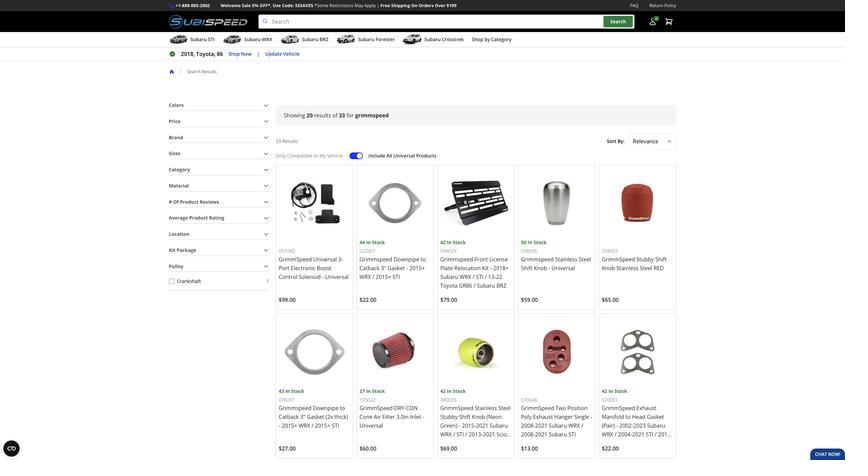 Task type: locate. For each thing, give the bounding box(es) containing it.
grimmspeed downpipe to catback 3" gasket - 2015+ wrx / 2015+ sti image
[[360, 167, 431, 239]]

in up 020001
[[608, 388, 613, 394]]

1 vertical spatial exhaust
[[533, 413, 553, 421]]

grimmspeed universal 3-port electronic boost control solenoid - universal image
[[279, 167, 350, 239]]

2020
[[602, 440, 614, 447]]

downpipe for (2x
[[313, 405, 339, 412]]

knob
[[534, 264, 547, 272], [602, 264, 615, 272], [472, 413, 485, 421]]

2013- inside 42 in stock 380005 grimmspeed stainless steel stubby shift knob (neon green) - 2015-2021 subaru wrx / sti / 2013-2021 scion fr-s / subaru brz / toyota 86
[[469, 431, 483, 438]]

stubby up red
[[636, 256, 654, 263]]

0 vertical spatial kit
[[169, 247, 175, 253]]

exhaust inside '070046 grimmspeed two position poly exhaust hanger single  - 2008-2021 subaru wrx / 2008-2021 subaru sti'
[[533, 413, 553, 421]]

return
[[649, 2, 663, 8]]

subaru sti
[[190, 36, 215, 43]]

wrx inside 42 in stock 380005 grimmspeed stainless steel stubby shift knob (neon green) - 2015-2021 subaru wrx / sti / 2013-2021 scion fr-s / subaru brz / toyota 86
[[440, 431, 452, 438]]

grimmspeed inside "42 in stock 094029 grimmspeed front license plate relocation kit - 2018+ subaru wrx / sti / 13-22 toyota gr86 / subaru brz"
[[440, 256, 473, 263]]

1 vertical spatial results
[[282, 138, 298, 144]]

42 up 020001
[[602, 388, 607, 394]]

1 vertical spatial shop
[[228, 51, 240, 57]]

in up 380005
[[447, 388, 452, 394]]

a subaru brz thumbnail image image
[[280, 34, 299, 45]]

2004-
[[618, 431, 632, 438]]

downpipe inside "44 in stock 022001 grimmspeed downpipe to catback 3" gasket - 2015+ wrx / 2015+ sti"
[[394, 256, 419, 263]]

universal
[[393, 152, 415, 159], [313, 256, 337, 263], [552, 264, 575, 272], [325, 273, 349, 281], [360, 422, 383, 430]]

070046
[[521, 397, 537, 403]]

0 horizontal spatial of
[[173, 199, 179, 205]]

27 in stock 125022 grimmspeed dry-con cone air filter 3.0in inlet - universal
[[360, 388, 424, 430]]

steel inside 42 in stock 380005 grimmspeed stainless steel stubby shift knob (neon green) - 2015-2021 subaru wrx / sti / 2013-2021 scion fr-s / subaru brz / toyota 86
[[498, 405, 511, 412]]

2 horizontal spatial knob
[[602, 264, 615, 272]]

1 vertical spatial 3"
[[300, 413, 305, 421]]

grimmspeed
[[360, 256, 392, 263], [440, 256, 473, 263], [521, 256, 554, 263], [279, 405, 311, 412]]

grimmspeed down 076001
[[279, 405, 311, 412]]

1 vertical spatial 86
[[440, 448, 446, 456]]

subaru crosstrek
[[424, 36, 464, 43]]

3"
[[381, 264, 386, 272], [300, 413, 305, 421]]

grimmspeed down 038003
[[602, 256, 635, 263]]

1 vertical spatial downpipe
[[313, 405, 339, 412]]

stock inside 42 in stock 380005 grimmspeed stainless steel stubby shift knob (neon green) - 2015-2021 subaru wrx / sti / 2013-2021 scion fr-s / subaru brz / toyota 86
[[453, 388, 466, 394]]

catback for /
[[360, 264, 380, 272]]

toyota inside "42 in stock 094029 grimmspeed front license plate relocation kit - 2018+ subaru wrx / sti / 13-22 toyota gr86 / subaru brz"
[[440, 282, 457, 289]]

0 vertical spatial shop
[[472, 36, 483, 43]]

0 vertical spatial product
[[180, 199, 199, 205]]

1 vertical spatial stainless
[[616, 264, 638, 272]]

location button
[[169, 229, 269, 239]]

1 horizontal spatial shift
[[521, 264, 532, 272]]

stock inside 27 in stock 125022 grimmspeed dry-con cone air filter 3.0in inlet - universal
[[372, 388, 385, 394]]

compatible
[[287, 152, 312, 159]]

product up average product rating
[[180, 199, 199, 205]]

1 vertical spatial catback
[[279, 413, 299, 421]]

steel inside '50 in stock 038006 grimmspeed stainless steel shift knob  - universal'
[[579, 256, 591, 263]]

shipping
[[391, 2, 410, 8]]

0 horizontal spatial toyota
[[440, 282, 457, 289]]

0 horizontal spatial steel
[[498, 405, 511, 412]]

sort by:
[[607, 138, 625, 144]]

exhaust right poly
[[533, 413, 553, 421]]

stainless inside 42 in stock 380005 grimmspeed stainless steel stubby shift knob (neon green) - 2015-2021 subaru wrx / sti / 2013-2021 scion fr-s / subaru brz / toyota 86
[[475, 405, 497, 412]]

toyota down scion
[[490, 440, 507, 447]]

grimmspeed up air
[[360, 405, 393, 412]]

0 vertical spatial stainless
[[555, 256, 577, 263]]

shift up 2015-
[[459, 413, 471, 421]]

shift down 038006
[[521, 264, 532, 272]]

$99.00
[[279, 296, 296, 304]]

catback down 022001
[[360, 264, 380, 272]]

1 vertical spatial $22.00
[[602, 445, 619, 453]]

2013-
[[469, 431, 483, 438], [658, 431, 672, 438]]

results
[[202, 68, 217, 74], [282, 138, 298, 144]]

2 2013- from the left
[[658, 431, 672, 438]]

search for search
[[610, 18, 626, 25]]

vehicle inside button
[[283, 51, 300, 57]]

search for search results
[[187, 68, 201, 74]]

in right 44
[[366, 239, 371, 246]]

inlet
[[410, 413, 421, 421]]

2 horizontal spatial stainless
[[616, 264, 638, 272]]

colors
[[169, 102, 184, 108]]

0 horizontal spatial stainless
[[475, 405, 497, 412]]

grimmspeed two position poly exhaust hanger single  - 2008-2021 subaru wrx / 2008-2021 subaru sti image
[[521, 316, 592, 388]]

brz inside 42 in stock 380005 grimmspeed stainless steel stubby shift knob (neon green) - 2015-2021 subaru wrx / sti / 2013-2021 scion fr-s / subaru brz / toyota 86
[[475, 440, 485, 447]]

a subaru wrx thumbnail image image
[[223, 34, 242, 45]]

- inside 057060 grimmspeed universal 3- port electronic boost control solenoid - universal
[[322, 273, 324, 281]]

|
[[377, 2, 379, 8], [257, 50, 260, 58]]

/ inside 43 in stock 076001 grimmspeed downpipe to catback 3" gasket (2x thick) - 2015+ wrx / 2015+ sti
[[312, 422, 314, 430]]

welcome sale 5% off*. use code: sssave5
[[221, 2, 313, 8]]

- inside '070046 grimmspeed two position poly exhaust hanger single  - 2008-2021 subaru wrx / 2008-2021 subaru sti'
[[591, 413, 592, 421]]

- inside 42 in stock 380005 grimmspeed stainless steel stubby shift knob (neon green) - 2015-2021 subaru wrx / sti / 2013-2021 scion fr-s / subaru brz / toyota 86
[[459, 422, 461, 430]]

sti inside "42 in stock 094029 grimmspeed front license plate relocation kit - 2018+ subaru wrx / sti / 13-22 toyota gr86 / subaru brz"
[[476, 273, 483, 281]]

1 vertical spatial steel
[[640, 264, 652, 272]]

0 horizontal spatial kit
[[169, 247, 175, 253]]

gasket inside '42 in stock 020001 grimmspeed exhaust manifold to head gasket (pair) - 2002-2023 subaru wrx / 2004-2021 sti / 2013- 2020 brz'
[[647, 413, 664, 421]]

vehicle right my
[[327, 152, 343, 159]]

grimmspeed inside 43 in stock 076001 grimmspeed downpipe to catback 3" gasket (2x thick) - 2015+ wrx / 2015+ sti
[[279, 405, 311, 412]]

to inside 43 in stock 076001 grimmspeed downpipe to catback 3" gasket (2x thick) - 2015+ wrx / 2015+ sti
[[340, 405, 345, 412]]

brz inside subaru brz 'dropdown button'
[[320, 36, 328, 43]]

gasket for 2015+
[[388, 264, 405, 272]]

in inside '50 in stock 038006 grimmspeed stainless steel shift knob  - universal'
[[528, 239, 532, 246]]

gasket inside "44 in stock 022001 grimmspeed downpipe to catback 3" gasket - 2015+ wrx / 2015+ sti"
[[388, 264, 405, 272]]

grimmspeed up electronic
[[279, 256, 312, 263]]

1 vertical spatial |
[[257, 50, 260, 58]]

3" inside 43 in stock 076001 grimmspeed downpipe to catback 3" gasket (2x thick) - 2015+ wrx / 2015+ sti
[[300, 413, 305, 421]]

electronic
[[291, 264, 315, 272]]

0 vertical spatial catback
[[360, 264, 380, 272]]

hanger
[[554, 413, 573, 421]]

stainless
[[555, 256, 577, 263], [616, 264, 638, 272], [475, 405, 497, 412]]

stock up 020001
[[614, 388, 627, 394]]

(2x
[[326, 413, 333, 421]]

3" inside "44 in stock 022001 grimmspeed downpipe to catback 3" gasket - 2015+ wrx / 2015+ sti"
[[381, 264, 386, 272]]

in inside "42 in stock 094029 grimmspeed front license plate relocation kit - 2018+ subaru wrx / sti / 13-22 toyota gr86 / subaru brz"
[[447, 239, 452, 246]]

showing
[[284, 112, 305, 119]]

42 inside 42 in stock 380005 grimmspeed stainless steel stubby shift knob (neon green) - 2015-2021 subaru wrx / sti / 2013-2021 scion fr-s / subaru brz / toyota 86
[[440, 388, 446, 394]]

apply
[[364, 2, 376, 8]]

| left free
[[377, 2, 379, 8]]

sti
[[208, 36, 215, 43], [393, 273, 400, 281], [476, 273, 483, 281], [332, 422, 339, 430], [456, 431, 464, 438], [568, 431, 576, 438], [646, 431, 653, 438]]

to inside "44 in stock 022001 grimmspeed downpipe to catback 3" gasket - 2015+ wrx / 2015+ sti"
[[421, 256, 426, 263]]

42 inside "42 in stock 094029 grimmspeed front license plate relocation kit - 2018+ subaru wrx / sti / 13-22 toyota gr86 / subaru brz"
[[440, 239, 446, 246]]

package
[[177, 247, 196, 253]]

average
[[169, 215, 188, 221]]

0 vertical spatial 3"
[[381, 264, 386, 272]]

2008- down poly
[[521, 422, 535, 430]]

wrx inside '070046 grimmspeed two position poly exhaust hanger single  - 2008-2021 subaru wrx / 2008-2021 subaru sti'
[[568, 422, 580, 430]]

0 horizontal spatial 86
[[217, 50, 223, 58]]

1 horizontal spatial knob
[[534, 264, 547, 272]]

1 horizontal spatial gasket
[[388, 264, 405, 272]]

grimmspeed for grimmspeed front license plate relocation kit - 2018+ subaru wrx / sti / 13-22 toyota gr86 / subaru brz
[[440, 256, 473, 263]]

grimmspeed
[[355, 112, 389, 119]]

stock inside "42 in stock 094029 grimmspeed front license plate relocation kit - 2018+ subaru wrx / sti / 13-22 toyota gr86 / subaru brz"
[[453, 239, 466, 246]]

2 horizontal spatial gasket
[[647, 413, 664, 421]]

wrx inside '42 in stock 020001 grimmspeed exhaust manifold to head gasket (pair) - 2002-2023 subaru wrx / 2004-2021 sti / 2013- 2020 brz'
[[602, 431, 613, 438]]

$79.00
[[440, 296, 457, 304]]

0 horizontal spatial 3"
[[300, 413, 305, 421]]

in for grimmspeed stainless steel shift knob  - universal
[[528, 239, 532, 246]]

kit package button
[[169, 245, 269, 256]]

red
[[654, 264, 664, 272]]

86 inside 42 in stock 380005 grimmspeed stainless steel stubby shift knob (neon green) - 2015-2021 subaru wrx / sti / 2013-2021 scion fr-s / subaru brz / toyota 86
[[440, 448, 446, 456]]

exhaust for gasket
[[636, 405, 656, 412]]

in inside 43 in stock 076001 grimmspeed downpipe to catback 3" gasket (2x thick) - 2015+ wrx / 2015+ sti
[[285, 388, 290, 394]]

0 vertical spatial downpipe
[[394, 256, 419, 263]]

# of product reviews
[[169, 199, 219, 205]]

kit down front
[[482, 264, 489, 272]]

control
[[279, 273, 297, 281]]

50 in stock 038006 grimmspeed stainless steel shift knob  - universal
[[521, 239, 591, 272]]

off*.
[[260, 2, 272, 8]]

0 vertical spatial steel
[[579, 256, 591, 263]]

1 horizontal spatial 86
[[440, 448, 446, 456]]

vehicle
[[283, 51, 300, 57], [327, 152, 343, 159]]

0 vertical spatial results
[[202, 68, 217, 74]]

kit left package
[[169, 247, 175, 253]]

0 horizontal spatial gasket
[[307, 413, 324, 421]]

1 2013- from the left
[[469, 431, 483, 438]]

2008- up $13.00
[[521, 431, 535, 438]]

sti inside '42 in stock 020001 grimmspeed exhaust manifold to head gasket (pair) - 2002-2023 subaru wrx / 2004-2021 sti / 2013- 2020 brz'
[[646, 431, 653, 438]]

3" for wrx
[[300, 413, 305, 421]]

search inside button
[[610, 18, 626, 25]]

86
[[217, 50, 223, 58], [440, 448, 446, 456]]

0 horizontal spatial catback
[[279, 413, 299, 421]]

subaru crosstrek button
[[403, 33, 464, 47]]

1 horizontal spatial 2013-
[[658, 431, 672, 438]]

search results
[[187, 68, 217, 74]]

grimmspeed down 022001
[[360, 256, 392, 263]]

0 horizontal spatial 33
[[276, 138, 281, 144]]

86 right 'toyota,'
[[217, 50, 223, 58]]

orders
[[419, 2, 434, 8]]

stock up 380005
[[453, 388, 466, 394]]

price button
[[169, 116, 269, 127]]

manifold
[[602, 413, 624, 421]]

| right now
[[257, 50, 260, 58]]

brz left a subaru forester thumbnail image
[[320, 36, 328, 43]]

1 horizontal spatial 3"
[[381, 264, 386, 272]]

$27.00
[[279, 445, 296, 453]]

search button
[[604, 16, 633, 27]]

0 vertical spatial shift
[[655, 256, 667, 263]]

86 down fr-
[[440, 448, 446, 456]]

include all universal products
[[368, 152, 436, 159]]

0 horizontal spatial shop
[[228, 51, 240, 57]]

stainless for grimmspeed
[[475, 405, 497, 412]]

a subaru crosstrek thumbnail image image
[[403, 34, 422, 45]]

42 up 380005
[[440, 388, 446, 394]]

0 vertical spatial vehicle
[[283, 51, 300, 57]]

1 horizontal spatial search
[[610, 18, 626, 25]]

subaru wrx button
[[223, 33, 272, 47]]

0 vertical spatial stubby
[[636, 256, 654, 263]]

brz down 2015-
[[475, 440, 485, 447]]

0 horizontal spatial $22.00
[[360, 296, 376, 304]]

vehicle down a subaru brz thumbnail image
[[283, 51, 300, 57]]

42 inside '42 in stock 020001 grimmspeed exhaust manifold to head gasket (pair) - 2002-2023 subaru wrx / 2004-2021 sti / 2013- 2020 brz'
[[602, 388, 607, 394]]

toyota up the $79.00
[[440, 282, 457, 289]]

+1-888-885-2002 link
[[176, 2, 210, 9]]

0 vertical spatial of
[[332, 112, 338, 119]]

42 up 094029
[[440, 239, 446, 246]]

stock up 022001
[[372, 239, 385, 246]]

results up compatible
[[282, 138, 298, 144]]

sale
[[242, 2, 251, 8]]

brz down the 2004-
[[616, 440, 625, 447]]

all
[[386, 152, 392, 159]]

shop left now
[[228, 51, 240, 57]]

results for 33 results
[[282, 138, 298, 144]]

1 vertical spatial search
[[187, 68, 201, 74]]

-
[[406, 264, 408, 272], [490, 264, 492, 272], [548, 264, 550, 272], [322, 273, 324, 281], [423, 413, 424, 421], [591, 413, 592, 421], [279, 422, 280, 430], [459, 422, 461, 430], [616, 422, 618, 430]]

Crankshaft button
[[169, 279, 174, 284]]

kit inside kit package dropdown button
[[169, 247, 175, 253]]

home image
[[169, 69, 174, 74]]

stock inside 43 in stock 076001 grimmspeed downpipe to catback 3" gasket (2x thick) - 2015+ wrx / 2015+ sti
[[291, 388, 304, 394]]

1 horizontal spatial downpipe
[[394, 256, 419, 263]]

888-
[[182, 2, 191, 8]]

0 horizontal spatial 2013-
[[469, 431, 483, 438]]

0 horizontal spatial exhaust
[[533, 413, 553, 421]]

1 vertical spatial 2008-
[[521, 431, 535, 438]]

stock up 125022
[[372, 388, 385, 394]]

wrx inside "44 in stock 022001 grimmspeed downpipe to catback 3" gasket - 2015+ wrx / 2015+ sti"
[[360, 273, 371, 281]]

in inside "44 in stock 022001 grimmspeed downpipe to catback 3" gasket - 2015+ wrx / 2015+ sti"
[[366, 239, 371, 246]]

2 vertical spatial shift
[[459, 413, 471, 421]]

stock up 094029
[[453, 239, 466, 246]]

0 vertical spatial search
[[610, 18, 626, 25]]

by:
[[618, 138, 625, 144]]

subaru inside '42 in stock 020001 grimmspeed exhaust manifold to head gasket (pair) - 2002-2023 subaru wrx / 2004-2021 sti / 2013- 2020 brz'
[[647, 422, 665, 430]]

stainless inside '50 in stock 038006 grimmspeed stainless steel shift knob  - universal'
[[555, 256, 577, 263]]

kit
[[169, 247, 175, 253], [482, 264, 489, 272]]

of right "#"
[[173, 199, 179, 205]]

grimmspeed inside "44 in stock 022001 grimmspeed downpipe to catback 3" gasket - 2015+ wrx / 2015+ sti"
[[360, 256, 392, 263]]

0 horizontal spatial shift
[[459, 413, 471, 421]]

33 up only in the left top of the page
[[276, 138, 281, 144]]

33 left for
[[339, 112, 345, 119]]

2015+
[[409, 264, 425, 272], [376, 273, 391, 281], [282, 422, 297, 430], [315, 422, 330, 430]]

solenoid
[[299, 273, 321, 281]]

shift up red
[[655, 256, 667, 263]]

crosstrek
[[442, 36, 464, 43]]

2 horizontal spatial steel
[[640, 264, 652, 272]]

results
[[314, 112, 331, 119]]

stock up 038006
[[534, 239, 547, 246]]

downpipe for -
[[394, 256, 419, 263]]

0 horizontal spatial search
[[187, 68, 201, 74]]

toyota
[[440, 282, 457, 289], [490, 440, 507, 447]]

0 horizontal spatial stubby
[[440, 413, 458, 421]]

grimmspeed for grimmspeed downpipe to catback 3" gasket - 2015+ wrx / 2015+ sti
[[360, 256, 392, 263]]

stubby up green)
[[440, 413, 458, 421]]

wrx inside 43 in stock 076001 grimmspeed downpipe to catback 3" gasket (2x thick) - 2015+ wrx / 2015+ sti
[[299, 422, 310, 430]]

grimmspeed down 038006
[[521, 256, 554, 263]]

catback inside 43 in stock 076001 grimmspeed downpipe to catback 3" gasket (2x thick) - 2015+ wrx / 2015+ sti
[[279, 413, 299, 421]]

grimmspeed down 380005
[[440, 405, 473, 412]]

076001
[[279, 397, 295, 403]]

stock
[[372, 239, 385, 246], [453, 239, 466, 246], [534, 239, 547, 246], [291, 388, 304, 394], [372, 388, 385, 394], [453, 388, 466, 394], [614, 388, 627, 394]]

brz down "22"
[[496, 282, 506, 289]]

in inside 27 in stock 125022 grimmspeed dry-con cone air filter 3.0in inlet - universal
[[366, 388, 371, 394]]

1 vertical spatial stubby
[[440, 413, 458, 421]]

1 vertical spatial product
[[189, 215, 208, 221]]

average product rating button
[[169, 213, 269, 223]]

$69.00
[[440, 445, 457, 453]]

1 horizontal spatial catback
[[360, 264, 380, 272]]

catback
[[360, 264, 380, 272], [279, 413, 299, 421]]

front
[[474, 256, 488, 263]]

product
[[180, 199, 199, 205], [189, 215, 208, 221]]

grimmspeed inside 057060 grimmspeed universal 3- port electronic boost control solenoid - universal
[[279, 256, 312, 263]]

grimmspeed down the 070046 on the right bottom of the page
[[521, 405, 554, 412]]

knob up 2015-
[[472, 413, 485, 421]]

over
[[435, 2, 445, 8]]

- inside '50 in stock 038006 grimmspeed stainless steel shift knob  - universal'
[[548, 264, 550, 272]]

0 vertical spatial 2008-
[[521, 422, 535, 430]]

in right the 27
[[366, 388, 371, 394]]

1 vertical spatial shift
[[521, 264, 532, 272]]

catback down 076001
[[279, 413, 299, 421]]

42 for grimmspeed front license plate relocation kit - 2018+ subaru wrx / sti / 13-22 toyota gr86 / subaru brz
[[440, 239, 446, 246]]

wrx inside dropdown button
[[262, 36, 272, 43]]

0 horizontal spatial vehicle
[[283, 51, 300, 57]]

0 vertical spatial exhaust
[[636, 405, 656, 412]]

33 results
[[276, 138, 298, 144]]

stock up 076001
[[291, 388, 304, 394]]

shop inside dropdown button
[[472, 36, 483, 43]]

stainless inside 038003 grimmspeed stubby shift knob stainless steel red
[[616, 264, 638, 272]]

0 vertical spatial 33
[[339, 112, 345, 119]]

scion
[[497, 431, 510, 438]]

grimmspeed up manifold
[[602, 405, 635, 412]]

grimmspeed inside '50 in stock 038006 grimmspeed stainless steel shift knob  - universal'
[[521, 256, 554, 263]]

1 horizontal spatial toyota
[[490, 440, 507, 447]]

wrx inside "42 in stock 094029 grimmspeed front license plate relocation kit - 2018+ subaru wrx / sti / 13-22 toyota gr86 / subaru brz"
[[460, 273, 471, 281]]

product inside average product rating dropdown button
[[189, 215, 208, 221]]

grimmspeed dry-con cone air filter 3.0in inlet - universal image
[[360, 316, 431, 388]]

toyota inside 42 in stock 380005 grimmspeed stainless steel stubby shift knob (neon green) - 2015-2021 subaru wrx / sti / 2013-2021 scion fr-s / subaru brz / toyota 86
[[490, 440, 507, 447]]

2002
[[200, 2, 210, 8]]

products
[[416, 152, 436, 159]]

exhaust inside '42 in stock 020001 grimmspeed exhaust manifold to head gasket (pair) - 2002-2023 subaru wrx / 2004-2021 sti / 2013- 2020 brz'
[[636, 405, 656, 412]]

brz inside "42 in stock 094029 grimmspeed front license plate relocation kit - 2018+ subaru wrx / sti / 13-22 toyota gr86 / subaru brz"
[[496, 282, 506, 289]]

category
[[169, 166, 190, 173]]

brand button
[[169, 132, 269, 143]]

stock for grimmspeed dry-con cone air filter 3.0in inlet - universal
[[372, 388, 385, 394]]

of right results
[[332, 112, 338, 119]]

steel inside 038003 grimmspeed stubby shift knob stainless steel red
[[640, 264, 652, 272]]

in inside 42 in stock 380005 grimmspeed stainless steel stubby shift knob (neon green) - 2015-2021 subaru wrx / sti / 2013-2021 scion fr-s / subaru brz / toyota 86
[[447, 388, 452, 394]]

steel for grimmspeed stainless steel stubby shift knob (neon green) - 2015-2021 subaru wrx / sti / 2013-2021 scion fr-s / subaru brz / toyota 86
[[498, 405, 511, 412]]

0 vertical spatial toyota
[[440, 282, 457, 289]]

- inside "44 in stock 022001 grimmspeed downpipe to catback 3" gasket - 2015+ wrx / 2015+ sti"
[[406, 264, 408, 272]]

1 horizontal spatial $22.00
[[602, 445, 619, 453]]

1 horizontal spatial vehicle
[[327, 152, 343, 159]]

exhaust
[[636, 405, 656, 412], [533, 413, 553, 421]]

2 vertical spatial stainless
[[475, 405, 497, 412]]

a subaru forester thumbnail image image
[[336, 34, 355, 45]]

2 vertical spatial steel
[[498, 405, 511, 412]]

1 vertical spatial kit
[[482, 264, 489, 272]]

1 horizontal spatial stubby
[[636, 256, 654, 263]]

gasket inside 43 in stock 076001 grimmspeed downpipe to catback 3" gasket (2x thick) - 2015+ wrx / 2015+ sti
[[307, 413, 324, 421]]

1 horizontal spatial of
[[332, 112, 338, 119]]

1 horizontal spatial exhaust
[[636, 405, 656, 412]]

knob down 038006
[[534, 264, 547, 272]]

subaru brz button
[[280, 33, 328, 47]]

two
[[556, 405, 566, 412]]

brz
[[320, 36, 328, 43], [496, 282, 506, 289], [475, 440, 485, 447], [616, 440, 625, 447]]

0 horizontal spatial knob
[[472, 413, 485, 421]]

0 horizontal spatial |
[[257, 50, 260, 58]]

1 horizontal spatial stainless
[[555, 256, 577, 263]]

exhaust for 2008-
[[533, 413, 553, 421]]

1 horizontal spatial steel
[[579, 256, 591, 263]]

1 horizontal spatial kit
[[482, 264, 489, 272]]

universal inside 27 in stock 125022 grimmspeed dry-con cone air filter 3.0in inlet - universal
[[360, 422, 383, 430]]

showing 20 results of 33 for grimmspeed
[[284, 112, 389, 119]]

1 vertical spatial of
[[173, 199, 179, 205]]

shift inside 038003 grimmspeed stubby shift knob stainless steel red
[[655, 256, 667, 263]]

in up 094029
[[447, 239, 452, 246]]

in right 50
[[528, 239, 532, 246]]

stainless for grimmspeed
[[555, 256, 577, 263]]

1 vertical spatial 33
[[276, 138, 281, 144]]

results for search results
[[202, 68, 217, 74]]

stock inside '42 in stock 020001 grimmspeed exhaust manifold to head gasket (pair) - 2002-2023 subaru wrx / 2004-2021 sti / 2013- 2020 brz'
[[614, 388, 627, 394]]

stock inside "44 in stock 022001 grimmspeed downpipe to catback 3" gasket - 2015+ wrx / 2015+ sti"
[[372, 239, 385, 246]]

exhaust up head
[[636, 405, 656, 412]]

0 horizontal spatial results
[[202, 68, 217, 74]]

shop left by
[[472, 36, 483, 43]]

(neon
[[487, 413, 502, 421]]

shift inside '50 in stock 038006 grimmspeed stainless steel shift knob  - universal'
[[521, 264, 532, 272]]

$65.00
[[602, 296, 619, 304]]

$22.00 for grimmspeed exhaust manifold to head gasket (pair) - 2002-2023 subaru wrx / 2004-2021 sti / 2013- 2020 brz
[[602, 445, 619, 453]]

in right 43
[[285, 388, 290, 394]]

knob inside 42 in stock 380005 grimmspeed stainless steel stubby shift knob (neon green) - 2015-2021 subaru wrx / sti / 2013-2021 scion fr-s / subaru brz / toyota 86
[[472, 413, 485, 421]]

knob down 038003
[[602, 264, 615, 272]]

grimmspeed down 094029
[[440, 256, 473, 263]]

steel for grimmspeed stubby shift knob stainless steel red
[[640, 264, 652, 272]]

position
[[567, 405, 588, 412]]

2 horizontal spatial shift
[[655, 256, 667, 263]]

update vehicle
[[265, 51, 300, 57]]

0 horizontal spatial downpipe
[[313, 405, 339, 412]]

results down 'toyota,'
[[202, 68, 217, 74]]

1 vertical spatial toyota
[[490, 440, 507, 447]]

downpipe inside 43 in stock 076001 grimmspeed downpipe to catback 3" gasket (2x thick) - 2015+ wrx / 2015+ sti
[[313, 405, 339, 412]]

stock inside '50 in stock 038006 grimmspeed stainless steel shift knob  - universal'
[[534, 239, 547, 246]]

/ inside '070046 grimmspeed two position poly exhaust hanger single  - 2008-2021 subaru wrx / 2008-2021 subaru sti'
[[581, 422, 583, 430]]

1 horizontal spatial results
[[282, 138, 298, 144]]

stock for grimmspeed downpipe to catback 3" gasket - 2015+ wrx / 2015+ sti
[[372, 239, 385, 246]]

1 horizontal spatial |
[[377, 2, 379, 8]]

0 vertical spatial $22.00
[[360, 296, 376, 304]]

(pair)
[[602, 422, 615, 430]]

in inside '42 in stock 020001 grimmspeed exhaust manifold to head gasket (pair) - 2002-2023 subaru wrx / 2004-2021 sti / 2013- 2020 brz'
[[608, 388, 613, 394]]

product down # of product reviews
[[189, 215, 208, 221]]

pulley
[[169, 263, 183, 269]]

1 horizontal spatial shop
[[472, 36, 483, 43]]

33
[[339, 112, 345, 119], [276, 138, 281, 144]]

kit inside "42 in stock 094029 grimmspeed front license plate relocation kit - 2018+ subaru wrx / sti / 13-22 toyota gr86 / subaru brz"
[[482, 264, 489, 272]]



Task type: describe. For each thing, give the bounding box(es) containing it.
057060 grimmspeed universal 3- port electronic boost control solenoid - universal
[[279, 248, 349, 281]]

44
[[360, 239, 365, 246]]

0 vertical spatial |
[[377, 2, 379, 8]]

air
[[374, 413, 381, 421]]

shop for shop now
[[228, 51, 240, 57]]

grimmspeed front license plate relocation kit - 2018+ subaru wrx / sti / 13-22 toyota gr86 / subaru brz image
[[440, 167, 512, 239]]

42 for grimmspeed exhaust manifold to head gasket (pair) - 2002-2023 subaru wrx / 2004-2021 sti / 2013- 2020 brz
[[602, 388, 607, 394]]

category button
[[169, 165, 269, 175]]

$13.00
[[521, 445, 538, 453]]

020001
[[602, 397, 618, 403]]

return policy
[[649, 2, 676, 8]]

subaru wrx
[[244, 36, 272, 43]]

in for grimmspeed stainless steel stubby shift knob (neon green) - 2015-2021 subaru wrx / sti / 2013-2021 scion fr-s / subaru brz / toyota 86
[[447, 388, 452, 394]]

poly
[[521, 413, 532, 421]]

product inside # of product reviews dropdown button
[[180, 199, 199, 205]]

shift inside 42 in stock 380005 grimmspeed stainless steel stubby shift knob (neon green) - 2015-2021 subaru wrx / sti / 2013-2021 scion fr-s / subaru brz / toyota 86
[[459, 413, 471, 421]]

sti inside "44 in stock 022001 grimmspeed downpipe to catback 3" gasket - 2015+ wrx / 2015+ sti"
[[393, 273, 400, 281]]

#
[[169, 199, 172, 205]]

2021 inside '42 in stock 020001 grimmspeed exhaust manifold to head gasket (pair) - 2002-2023 subaru wrx / 2004-2021 sti / 2013- 2020 brz'
[[632, 431, 644, 438]]

faq
[[630, 2, 639, 8]]

port
[[279, 264, 289, 272]]

- inside "42 in stock 094029 grimmspeed front license plate relocation kit - 2018+ subaru wrx / sti / 13-22 toyota gr86 / subaru brz"
[[490, 264, 492, 272]]

on
[[411, 2, 418, 8]]

grimmspeed exhaust manifold to head gasket (pair) - 2002-2023 subaru wrx / 2004-2021 sti / 2013-2020 brz image
[[602, 316, 673, 388]]

filter
[[382, 413, 395, 421]]

include
[[368, 152, 385, 159]]

gasket for subaru
[[647, 413, 664, 421]]

grimmspeed downpipe to catback 3" gasket (2x thick) - 2015+ wrx / 2015+ sti image
[[279, 316, 350, 388]]

restrictions
[[330, 2, 353, 8]]

sizes button
[[169, 149, 269, 159]]

search input field
[[258, 15, 634, 29]]

sti inside 43 in stock 076001 grimmspeed downpipe to catback 3" gasket (2x thick) - 2015+ wrx / 2015+ sti
[[332, 422, 339, 430]]

policy
[[664, 2, 676, 8]]

sizes
[[169, 150, 180, 157]]

stainless for knob
[[616, 264, 638, 272]]

2015-
[[462, 422, 476, 430]]

27
[[360, 388, 365, 394]]

038003 grimmspeed stubby shift knob stainless steel red
[[602, 248, 667, 272]]

2018, toyota, 86
[[181, 50, 223, 58]]

grimmspeed inside '070046 grimmspeed two position poly exhaust hanger single  - 2008-2021 subaru wrx / 2008-2021 subaru sti'
[[521, 405, 554, 412]]

42 for grimmspeed stainless steel stubby shift knob (neon green) - 2015-2021 subaru wrx / sti / 2013-2021 scion fr-s / subaru brz / toyota 86
[[440, 388, 446, 394]]

grimmspeed inside '42 in stock 020001 grimmspeed exhaust manifold to head gasket (pair) - 2002-2023 subaru wrx / 2004-2021 sti / 2013- 2020 brz'
[[602, 405, 635, 412]]

1 2008- from the top
[[521, 422, 535, 430]]

2023
[[633, 422, 646, 430]]

50
[[521, 239, 526, 246]]

2 2008- from the top
[[521, 431, 535, 438]]

brz inside '42 in stock 020001 grimmspeed exhaust manifold to head gasket (pair) - 2002-2023 subaru wrx / 2004-2021 sti / 2013- 2020 brz'
[[616, 440, 625, 447]]

toyota,
[[196, 50, 215, 58]]

070046 grimmspeed two position poly exhaust hanger single  - 2008-2021 subaru wrx / 2008-2021 subaru sti
[[521, 397, 592, 438]]

885-
[[191, 2, 200, 8]]

*some restrictions may apply | free shipping on orders over $199
[[314, 2, 457, 8]]

- inside 27 in stock 125022 grimmspeed dry-con cone air filter 3.0in inlet - universal
[[423, 413, 424, 421]]

con
[[406, 405, 418, 412]]

grimmspeed for grimmspeed stainless steel shift knob  - universal
[[521, 256, 554, 263]]

- inside 43 in stock 076001 grimmspeed downpipe to catback 3" gasket (2x thick) - 2015+ wrx / 2015+ sti
[[279, 422, 280, 430]]

pulley button
[[169, 261, 269, 272]]

022001
[[360, 248, 376, 254]]

038006
[[521, 248, 537, 254]]

select... image
[[666, 139, 672, 144]]

s
[[448, 440, 451, 447]]

2018,
[[181, 50, 195, 58]]

forester
[[376, 36, 395, 43]]

grimmspeed stainless steel stubby shift knob (neon green) - 2015-2021 subaru wrx / sti / 2013-2021 scion fr-s / subaru brz / toyota 86 image
[[440, 316, 512, 388]]

sti inside '070046 grimmspeed two position poly exhaust hanger single  - 2008-2021 subaru wrx / 2008-2021 subaru sti'
[[568, 431, 576, 438]]

grimmspeed inside 038003 grimmspeed stubby shift knob stainless steel red
[[602, 256, 635, 263]]

in for grimmspeed dry-con cone air filter 3.0in inlet - universal
[[366, 388, 371, 394]]

for
[[347, 112, 354, 119]]

in for grimmspeed front license plate relocation kit - 2018+ subaru wrx / sti / 13-22 toyota gr86 / subaru brz
[[447, 239, 452, 246]]

- inside '42 in stock 020001 grimmspeed exhaust manifold to head gasket (pair) - 2002-2023 subaru wrx / 2004-2021 sti / 2013- 2020 brz'
[[616, 422, 618, 430]]

fr-
[[440, 440, 448, 447]]

/ inside "44 in stock 022001 grimmspeed downpipe to catback 3" gasket - 2015+ wrx / 2015+ sti"
[[372, 273, 374, 281]]

head
[[632, 413, 645, 421]]

stock for grimmspeed stainless steel stubby shift knob (neon green) - 2015-2021 subaru wrx / sti / 2013-2021 scion fr-s / subaru brz / toyota 86
[[453, 388, 466, 394]]

in for grimmspeed downpipe to catback 3" gasket - 2015+ wrx / 2015+ sti
[[366, 239, 371, 246]]

stubby inside 42 in stock 380005 grimmspeed stainless steel stubby shift knob (neon green) - 2015-2021 subaru wrx / sti / 2013-2021 scion fr-s / subaru brz / toyota 86
[[440, 413, 458, 421]]

a subaru sti thumbnail image image
[[169, 34, 188, 45]]

grimmspeed inside 42 in stock 380005 grimmspeed stainless steel stubby shift knob (neon green) - 2015-2021 subaru wrx / sti / 2013-2021 scion fr-s / subaru brz / toyota 86
[[440, 405, 473, 412]]

average product rating
[[169, 215, 224, 221]]

grimmspeed inside 27 in stock 125022 grimmspeed dry-con cone air filter 3.0in inlet - universal
[[360, 405, 393, 412]]

kit package
[[169, 247, 196, 253]]

category
[[491, 36, 512, 43]]

knob inside 038003 grimmspeed stubby shift knob stainless steel red
[[602, 264, 615, 272]]

green)
[[440, 422, 457, 430]]

material
[[169, 182, 189, 189]]

in for grimmspeed downpipe to catback 3" gasket (2x thick) - 2015+ wrx / 2015+ sti
[[285, 388, 290, 394]]

to inside '42 in stock 020001 grimmspeed exhaust manifold to head gasket (pair) - 2002-2023 subaru wrx / 2004-2021 sti / 2013- 2020 brz'
[[625, 413, 631, 421]]

+1-888-885-2002
[[176, 2, 210, 8]]

catback for 2015+
[[279, 413, 299, 421]]

in for grimmspeed exhaust manifold to head gasket (pair) - 2002-2023 subaru wrx / 2004-2021 sti / 2013- 2020 brz
[[608, 388, 613, 394]]

sti inside 42 in stock 380005 grimmspeed stainless steel stubby shift knob (neon green) - 2015-2021 subaru wrx / sti / 2013-2021 scion fr-s / subaru brz / toyota 86
[[456, 431, 464, 438]]

3" for 2015+
[[381, 264, 386, 272]]

22
[[496, 273, 502, 281]]

shop by category button
[[472, 33, 512, 47]]

steel for grimmspeed stainless steel shift knob  - universal
[[579, 256, 591, 263]]

43
[[279, 388, 284, 394]]

1 vertical spatial vehicle
[[327, 152, 343, 159]]

125022
[[360, 397, 376, 403]]

rating
[[209, 215, 224, 221]]

stubby inside 038003 grimmspeed stubby shift knob stainless steel red
[[636, 256, 654, 263]]

+1-
[[176, 2, 182, 8]]

subispeed logo image
[[169, 15, 247, 29]]

reviews
[[200, 199, 219, 205]]

13-
[[488, 273, 496, 281]]

1 horizontal spatial 33
[[339, 112, 345, 119]]

gasket for wrx
[[307, 413, 324, 421]]

single
[[574, 413, 589, 421]]

shop for shop by category
[[472, 36, 483, 43]]

sti inside dropdown button
[[208, 36, 215, 43]]

subaru brz
[[302, 36, 328, 43]]

use
[[273, 2, 281, 8]]

subaru forester button
[[336, 33, 395, 47]]

may
[[355, 2, 363, 8]]

of inside dropdown button
[[173, 199, 179, 205]]

stock for grimmspeed exhaust manifold to head gasket (pair) - 2002-2023 subaru wrx / 2004-2021 sti / 2013- 2020 brz
[[614, 388, 627, 394]]

location
[[169, 231, 189, 237]]

shop now link
[[228, 50, 252, 58]]

038003
[[602, 248, 618, 254]]

*some
[[314, 2, 328, 8]]

subaru forester
[[358, 36, 395, 43]]

3.0in
[[396, 413, 409, 421]]

shop by category
[[472, 36, 512, 43]]

Select... button
[[629, 133, 676, 150]]

grimmspeed stubby shift knob stainless steel red image
[[602, 167, 673, 239]]

1
[[266, 278, 269, 284]]

button image
[[649, 18, 657, 26]]

$22.00 for grimmspeed downpipe to catback 3" gasket - 2015+ wrx / 2015+ sti
[[360, 296, 376, 304]]

2013- inside '42 in stock 020001 grimmspeed exhaust manifold to head gasket (pair) - 2002-2023 subaru wrx / 2004-2021 sti / 2013- 2020 brz'
[[658, 431, 672, 438]]

only compatible to my vehicle
[[276, 152, 343, 159]]

057060
[[279, 248, 295, 254]]

universal inside '50 in stock 038006 grimmspeed stainless steel shift knob  - universal'
[[552, 264, 575, 272]]

43 in stock 076001 grimmspeed downpipe to catback 3" gasket (2x thick) - 2015+ wrx / 2015+ sti
[[279, 388, 348, 430]]

grimmspeed stainless steel shift knob  - universal image
[[521, 167, 592, 239]]

subaru inside 'dropdown button'
[[302, 36, 318, 43]]

update vehicle button
[[265, 50, 300, 58]]

stock for grimmspeed stainless steel shift knob  - universal
[[534, 239, 547, 246]]

stock for grimmspeed front license plate relocation kit - 2018+ subaru wrx / sti / 13-22 toyota gr86 / subaru brz
[[453, 239, 466, 246]]

$199
[[447, 2, 457, 8]]

stock for grimmspeed downpipe to catback 3" gasket (2x thick) - 2015+ wrx / 2015+ sti
[[291, 388, 304, 394]]

20
[[307, 112, 313, 119]]

grimmspeed for grimmspeed downpipe to catback 3" gasket (2x thick) - 2015+ wrx / 2015+ sti
[[279, 405, 311, 412]]

welcome
[[221, 2, 241, 8]]

0 vertical spatial 86
[[217, 50, 223, 58]]

open widget image
[[3, 441, 20, 457]]

material button
[[169, 181, 269, 191]]

knob inside '50 in stock 038006 grimmspeed stainless steel shift knob  - universal'
[[534, 264, 547, 272]]

colors button
[[169, 100, 269, 111]]



Task type: vqa. For each thing, say whether or not it's contained in the screenshot.
| to the bottom
yes



